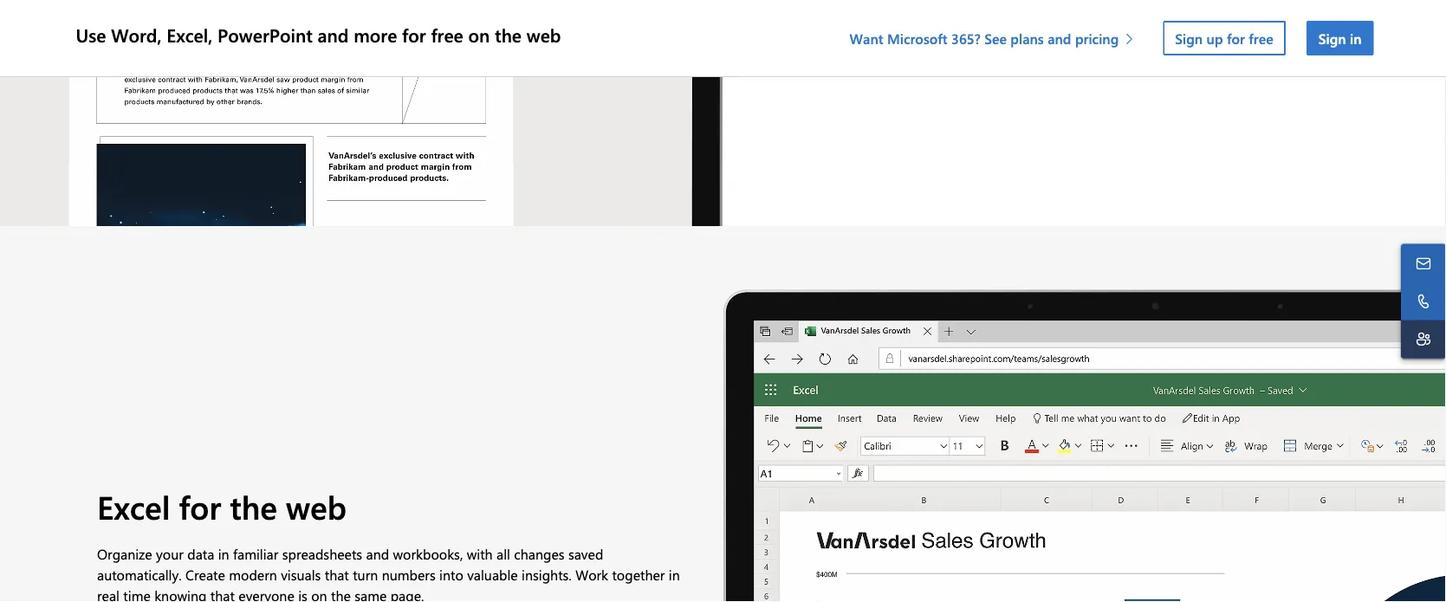 Task type: locate. For each thing, give the bounding box(es) containing it.
use
[[76, 22, 106, 47]]

spreadsheets
[[282, 545, 362, 564]]

2 vertical spatial the
[[331, 587, 351, 602]]

1 horizontal spatial in
[[669, 566, 680, 585]]

2 horizontal spatial in
[[1350, 29, 1362, 47]]

1 sign from the left
[[1176, 29, 1203, 47]]

together
[[612, 566, 665, 585]]

2 horizontal spatial for
[[1227, 29, 1245, 47]]

sign up for free
[[1176, 29, 1274, 47]]

0 horizontal spatial for
[[179, 486, 221, 529]]

that down spreadsheets
[[325, 566, 349, 585]]

organize your data in familiar spreadsheets and workbooks, with all changes saved automatically. create modern visuals that turn numbers into valuable insights. work together in real time knowing that everyone is on the same page.
[[97, 545, 680, 602]]

1 horizontal spatial on
[[468, 22, 490, 47]]

changes
[[514, 545, 565, 564]]

2 vertical spatial in
[[669, 566, 680, 585]]

sign inside sign in "link"
[[1319, 29, 1347, 47]]

want microsoft 365? see plans and pricing
[[850, 29, 1119, 47]]

1 horizontal spatial sign
[[1319, 29, 1347, 47]]

365?
[[952, 29, 981, 47]]

same
[[355, 587, 387, 602]]

and right powerpoint
[[318, 22, 349, 47]]

free
[[431, 22, 463, 47], [1249, 29, 1274, 47]]

into
[[439, 566, 464, 585]]

more
[[1009, 7, 1042, 26], [354, 22, 397, 47]]

1 vertical spatial on
[[311, 587, 327, 602]]

1 horizontal spatial and
[[366, 545, 389, 564]]

insights.
[[522, 566, 572, 585]]

1 horizontal spatial that
[[325, 566, 349, 585]]

0 horizontal spatial that
[[210, 587, 235, 602]]

0 horizontal spatial on
[[311, 587, 327, 602]]

data
[[187, 545, 214, 564]]

0 horizontal spatial and
[[318, 22, 349, 47]]

see
[[985, 29, 1007, 47]]

sign inside sign up for free link
[[1176, 29, 1203, 47]]

excel for the web
[[97, 486, 347, 529]]

in
[[1350, 29, 1362, 47], [218, 545, 229, 564], [669, 566, 680, 585]]

valuable
[[467, 566, 518, 585]]

0 horizontal spatial more
[[354, 22, 397, 47]]

automatically.
[[97, 566, 182, 585]]

sign up for free link
[[1163, 21, 1286, 55]]

all
[[497, 545, 510, 564]]

0 horizontal spatial free
[[431, 22, 463, 47]]

use word, excel, powerpoint and more for free on the web
[[76, 22, 561, 47]]

0 horizontal spatial sign
[[1176, 29, 1203, 47]]

web
[[527, 22, 561, 47], [286, 486, 347, 529]]

up
[[1207, 29, 1223, 47]]

0 vertical spatial in
[[1350, 29, 1362, 47]]

that down the create
[[210, 587, 235, 602]]

0 vertical spatial on
[[468, 22, 490, 47]]

0 vertical spatial web
[[527, 22, 561, 47]]

excel
[[97, 486, 170, 529]]

time
[[123, 587, 151, 602]]

learn
[[970, 7, 1005, 26]]

and inside organize your data in familiar spreadsheets and workbooks, with all changes saved automatically. create modern visuals that turn numbers into valuable insights. work together in real time knowing that everyone is on the same page.
[[366, 545, 389, 564]]

familiar
[[233, 545, 278, 564]]

pricing
[[1076, 29, 1119, 47]]

microsoft
[[888, 29, 948, 47]]

0 vertical spatial the
[[495, 22, 522, 47]]

and down 'learn more about word' link at right
[[1048, 29, 1072, 47]]

the
[[495, 22, 522, 47], [230, 486, 277, 529], [331, 587, 351, 602]]

1 horizontal spatial the
[[331, 587, 351, 602]]

want microsoft 365? see plans and pricing link
[[850, 29, 1143, 47]]

2 horizontal spatial the
[[495, 22, 522, 47]]

0 horizontal spatial web
[[286, 486, 347, 529]]

and
[[318, 22, 349, 47], [1048, 29, 1072, 47], [366, 545, 389, 564]]

sign
[[1176, 29, 1203, 47], [1319, 29, 1347, 47]]

on
[[468, 22, 490, 47], [311, 587, 327, 602]]

excel,
[[167, 22, 213, 47]]

that
[[325, 566, 349, 585], [210, 587, 235, 602]]

2 sign from the left
[[1319, 29, 1347, 47]]

for
[[402, 22, 426, 47], [1227, 29, 1245, 47], [179, 486, 221, 529]]

use word, excel, powerpoint and more for free on the web element
[[72, 0, 1385, 76]]

and up turn
[[366, 545, 389, 564]]

1 horizontal spatial web
[[527, 22, 561, 47]]

in inside sign in "link"
[[1350, 29, 1362, 47]]

numbers
[[382, 566, 436, 585]]

1 vertical spatial in
[[218, 545, 229, 564]]

sign for sign in
[[1319, 29, 1347, 47]]

learn more about word
[[970, 7, 1122, 26]]

0 horizontal spatial the
[[230, 486, 277, 529]]



Task type: describe. For each thing, give the bounding box(es) containing it.
knowing
[[154, 587, 207, 602]]

organize
[[97, 545, 152, 564]]

the inside organize your data in familiar spreadsheets and workbooks, with all changes saved automatically. create modern visuals that turn numbers into valuable insights. work together in real time knowing that everyone is on the same page.
[[331, 587, 351, 602]]

your
[[156, 545, 184, 564]]

with
[[467, 545, 493, 564]]

2 horizontal spatial and
[[1048, 29, 1072, 47]]

powerpoint
[[218, 22, 313, 47]]

word,
[[111, 22, 162, 47]]

plans
[[1011, 29, 1044, 47]]

page.
[[391, 587, 424, 602]]

1 vertical spatial the
[[230, 486, 277, 529]]

1 vertical spatial that
[[210, 587, 235, 602]]

a laptop displaying colorful charts and graphs in excel on the web image
[[723, 289, 1447, 602]]

visuals
[[281, 566, 321, 585]]

sign for sign up for free
[[1176, 29, 1203, 47]]

about
[[1046, 7, 1083, 26]]

1 vertical spatial web
[[286, 486, 347, 529]]

word
[[1086, 7, 1122, 26]]

learn more about word link
[[970, 6, 1145, 27]]

sign in
[[1319, 29, 1362, 47]]

modern
[[229, 566, 277, 585]]

real
[[97, 587, 120, 602]]

on inside organize your data in familiar spreadsheets and workbooks, with all changes saved automatically. create modern visuals that turn numbers into valuable insights. work together in real time knowing that everyone is on the same page.
[[311, 587, 327, 602]]

a laptop screen displaying a word document with multiple authors editing in word on the web image
[[0, 0, 723, 226]]

is
[[298, 587, 308, 602]]

saved
[[569, 545, 604, 564]]

work
[[576, 566, 609, 585]]

1 horizontal spatial for
[[402, 22, 426, 47]]

create
[[186, 566, 225, 585]]

turn
[[353, 566, 378, 585]]

want
[[850, 29, 884, 47]]

sign in link
[[1307, 21, 1374, 55]]

workbooks,
[[393, 545, 463, 564]]

0 vertical spatial that
[[325, 566, 349, 585]]

1 horizontal spatial more
[[1009, 7, 1042, 26]]

1 horizontal spatial free
[[1249, 29, 1274, 47]]

everyone
[[239, 587, 294, 602]]

0 horizontal spatial in
[[218, 545, 229, 564]]



Task type: vqa. For each thing, say whether or not it's contained in the screenshot.
The Excel,
yes



